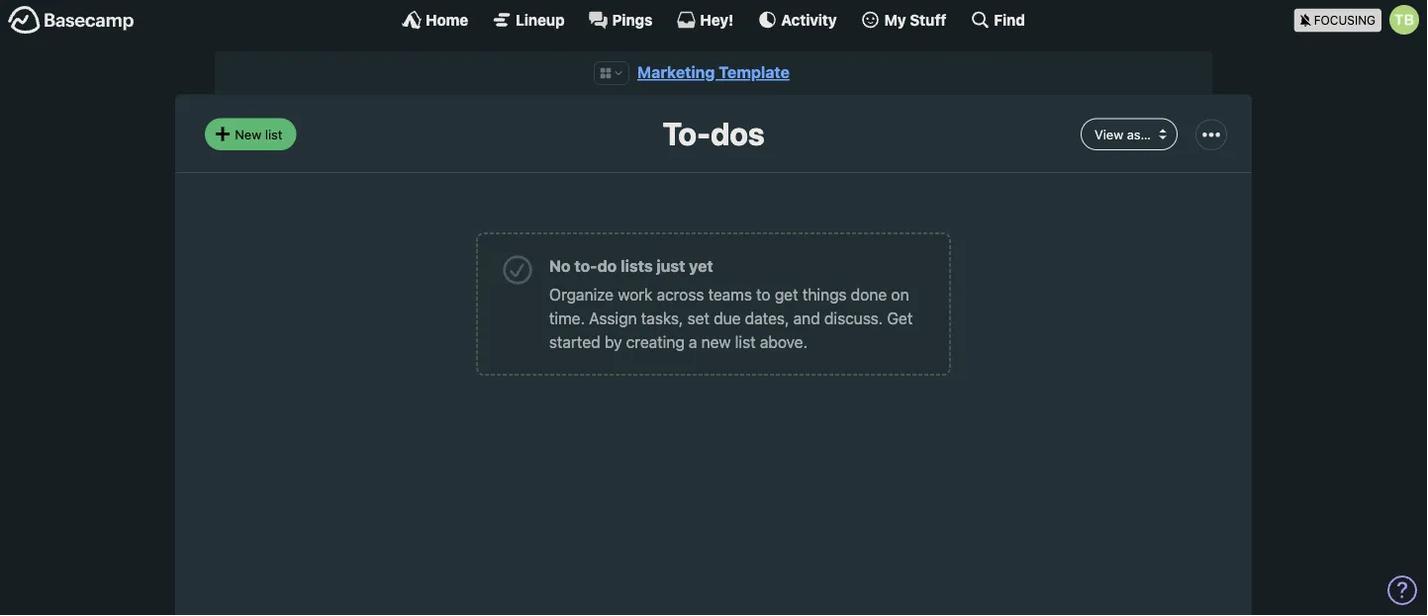 Task type: locate. For each thing, give the bounding box(es) containing it.
do
[[598, 257, 617, 275]]

1 vertical spatial list
[[735, 333, 756, 352]]

view as… button
[[1081, 118, 1178, 150]]

started
[[549, 333, 600, 352]]

tim burton image
[[1390, 5, 1419, 35]]

dos
[[711, 114, 765, 152]]

1 horizontal spatial list
[[735, 333, 756, 352]]

new
[[235, 127, 261, 141]]

just
[[657, 257, 685, 275]]

home link
[[402, 10, 468, 30]]

focusing button
[[1294, 0, 1427, 39]]

new list
[[235, 127, 282, 141]]

above.
[[760, 333, 808, 352]]

0 horizontal spatial list
[[265, 127, 282, 141]]

main element
[[0, 0, 1427, 39]]

my
[[884, 11, 906, 28]]

list inside no to-do lists just yet organize work across teams to get things done on time. assign tasks, set due dates, and discuss. get started by creating a new list above.
[[735, 333, 756, 352]]

tasks,
[[641, 309, 683, 328]]

lineup
[[516, 11, 565, 28]]

to-
[[574, 257, 598, 275]]

things
[[803, 285, 847, 304]]

to
[[756, 285, 771, 304]]

hey! button
[[676, 10, 734, 30]]

and
[[793, 309, 820, 328]]

to-dos
[[663, 114, 765, 152]]

a
[[689, 333, 697, 352]]

work
[[618, 285, 653, 304]]

lists
[[621, 257, 653, 275]]

across
[[657, 285, 704, 304]]

list
[[265, 127, 282, 141], [735, 333, 756, 352]]

on
[[891, 285, 909, 304]]

find button
[[970, 10, 1025, 30]]

to-
[[663, 114, 711, 152]]

dates,
[[745, 309, 789, 328]]

view as…
[[1095, 127, 1151, 141]]

my stuff button
[[861, 10, 947, 30]]

find
[[994, 11, 1025, 28]]

focusing
[[1314, 13, 1376, 27]]



Task type: vqa. For each thing, say whether or not it's contained in the screenshot.
Due
yes



Task type: describe. For each thing, give the bounding box(es) containing it.
time.
[[549, 309, 585, 328]]

pings button
[[589, 10, 653, 30]]

get
[[775, 285, 798, 304]]

new list link
[[205, 118, 296, 150]]

by
[[605, 333, 622, 352]]

no
[[549, 257, 571, 275]]

template
[[719, 63, 790, 82]]

view
[[1095, 127, 1124, 141]]

my stuff
[[884, 11, 947, 28]]

due
[[714, 309, 741, 328]]

get
[[887, 309, 913, 328]]

hey!
[[700, 11, 734, 28]]

teams
[[708, 285, 752, 304]]

marketing
[[637, 63, 715, 82]]

marketing template link
[[637, 63, 790, 82]]

lineup link
[[492, 10, 565, 30]]

activity link
[[758, 10, 837, 30]]

done
[[851, 285, 887, 304]]

creating
[[626, 333, 685, 352]]

yet
[[689, 257, 713, 275]]

marketing template
[[637, 63, 790, 82]]

discuss.
[[824, 309, 883, 328]]

stuff
[[910, 11, 947, 28]]

assign
[[589, 309, 637, 328]]

activity
[[781, 11, 837, 28]]

0 vertical spatial list
[[265, 127, 282, 141]]

no to-do lists just yet organize work across teams to get things done on time. assign tasks, set due dates, and discuss. get started by creating a new list above.
[[549, 257, 913, 352]]

set
[[688, 309, 710, 328]]

organize
[[549, 285, 614, 304]]

switch accounts image
[[8, 5, 135, 36]]

home
[[426, 11, 468, 28]]

pings
[[612, 11, 653, 28]]

as…
[[1127, 127, 1151, 141]]

new
[[701, 333, 731, 352]]



